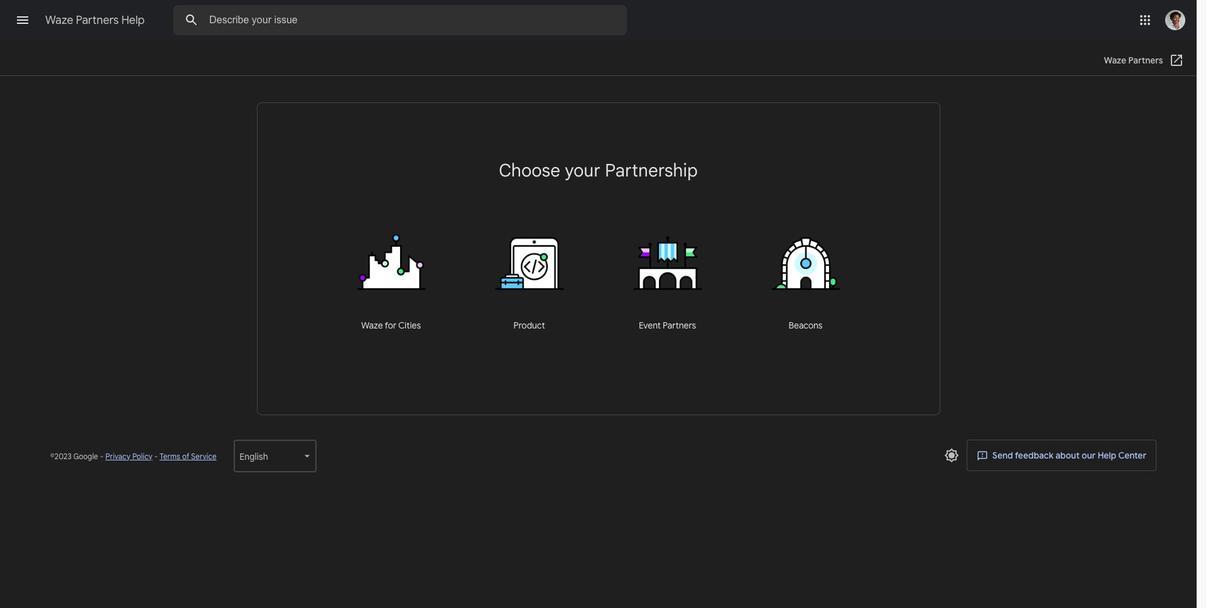 Task type: describe. For each thing, give the bounding box(es) containing it.
waze for cities
[[361, 320, 421, 331]]

partners for waze partners help
[[76, 13, 119, 28]]

partnership
[[605, 160, 698, 182]]

partners for event partners
[[663, 320, 696, 331]]

©2023 google
[[50, 452, 98, 461]]

send feedback about our help center
[[991, 450, 1147, 461]]

google
[[73, 452, 98, 461]]

feedback
[[1015, 450, 1054, 461]]

choose your partnership
[[499, 160, 698, 182]]

waze for cities link
[[341, 215, 441, 351]]

waze partners
[[1105, 55, 1164, 66]]

Describe your issue text field
[[209, 6, 596, 35]]

terms of service
[[160, 452, 217, 461]]

main menu image
[[15, 13, 30, 28]]

terms of service link
[[160, 452, 217, 461]]

beacons link
[[756, 215, 856, 351]]

privacy policy
[[105, 452, 153, 461]]

choose
[[499, 160, 561, 182]]

your
[[565, 160, 601, 182]]

partners for waze partners
[[1129, 55, 1164, 66]]

waze for waze for cities
[[361, 320, 383, 331]]

event
[[639, 320, 661, 331]]

about
[[1056, 450, 1080, 461]]

waze partners help link
[[45, 5, 147, 36]]



Task type: vqa. For each thing, say whether or not it's contained in the screenshot.
About
yes



Task type: locate. For each thing, give the bounding box(es) containing it.
cities
[[398, 320, 421, 331]]

1 horizontal spatial waze
[[361, 320, 383, 331]]

1 horizontal spatial help
[[1098, 450, 1117, 461]]

2 horizontal spatial waze
[[1105, 55, 1127, 66]]

waze inside the choose your partnership main content
[[361, 320, 383, 331]]

search help center image
[[179, 8, 204, 33]]

help right the 'our'
[[1098, 450, 1117, 461]]

1 vertical spatial partners
[[1129, 55, 1164, 66]]

0 vertical spatial partners
[[76, 13, 119, 28]]

language (english‎) list box
[[234, 440, 317, 472]]

send feedback about our help center link
[[967, 440, 1157, 471]]

0 horizontal spatial waze
[[45, 13, 73, 28]]

beacons
[[789, 320, 823, 331]]

product
[[514, 320, 545, 331]]

0 horizontal spatial partners
[[76, 13, 119, 28]]

1 vertical spatial waze
[[1105, 55, 1127, 66]]

partners
[[76, 13, 119, 28], [1129, 55, 1164, 66], [663, 320, 696, 331]]

waze
[[45, 13, 73, 28], [1105, 55, 1127, 66], [361, 320, 383, 331]]

waze partners help
[[45, 13, 145, 28]]

1 vertical spatial help
[[1098, 450, 1117, 461]]

terms
[[160, 452, 180, 461]]

None search field
[[174, 5, 627, 35]]

0 horizontal spatial help
[[121, 13, 145, 28]]

for
[[385, 320, 397, 331]]

partners inside main content
[[663, 320, 696, 331]]

2 vertical spatial waze
[[361, 320, 383, 331]]

waze for cities logo image
[[350, 224, 433, 307]]

english‎
[[240, 451, 268, 463]]

help inside the choose your partnership main content
[[1098, 450, 1117, 461]]

help left search help center icon
[[121, 13, 145, 28]]

of
[[182, 452, 189, 461]]

product link
[[479, 215, 580, 351]]

2 horizontal spatial partners
[[1129, 55, 1164, 66]]

disable dark mode image
[[945, 448, 960, 463]]

send
[[993, 450, 1013, 461]]

waze partners link
[[1105, 45, 1185, 75]]

0 vertical spatial help
[[121, 13, 145, 28]]

waze for waze partners help
[[45, 13, 73, 28]]

event partners link
[[617, 215, 718, 351]]

help
[[121, 13, 145, 28], [1098, 450, 1117, 461]]

choose your partnership main content
[[0, 76, 1197, 481]]

service
[[191, 452, 217, 461]]

center
[[1119, 450, 1147, 461]]

©2023
[[50, 452, 72, 461]]

event partners
[[639, 320, 696, 331]]

policy
[[132, 452, 153, 461]]

privacy policy link
[[105, 452, 153, 461]]

privacy
[[105, 452, 130, 461]]

1 horizontal spatial partners
[[663, 320, 696, 331]]

waze for waze partners
[[1105, 55, 1127, 66]]

our
[[1082, 450, 1096, 461]]

2 vertical spatial partners
[[663, 320, 696, 331]]

0 vertical spatial waze
[[45, 13, 73, 28]]



